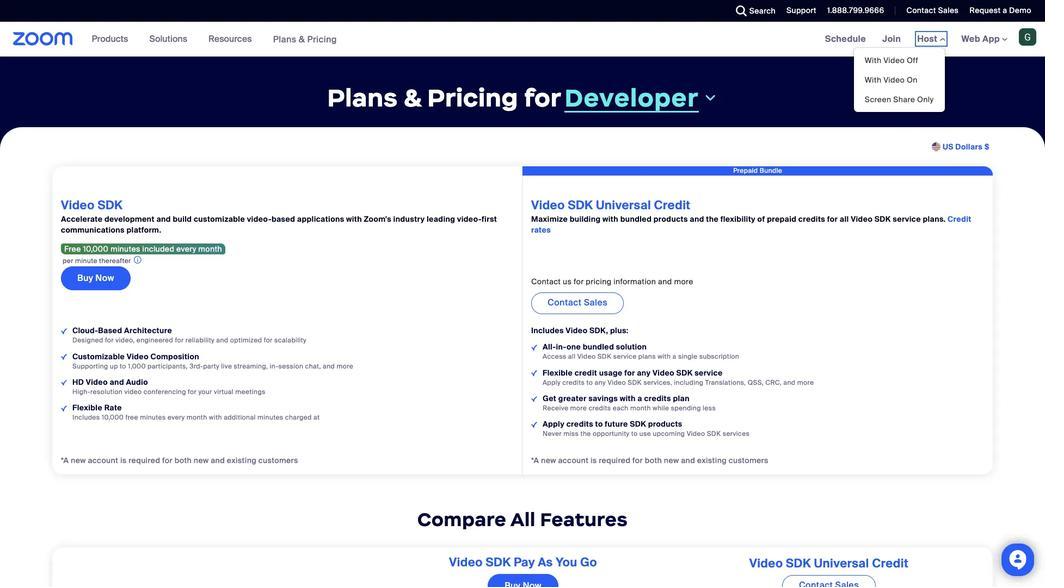 Task type: locate. For each thing, give the bounding box(es) containing it.
optimized
[[230, 337, 262, 345]]

include image for apply
[[531, 422, 537, 428]]

customers down charged
[[258, 456, 298, 466]]

more down greater
[[570, 404, 587, 413]]

banner
[[0, 22, 1045, 113]]

free
[[125, 414, 138, 422]]

service left plans.
[[893, 215, 921, 224]]

is down free
[[120, 456, 127, 466]]

any down the usage
[[595, 379, 606, 387]]

1 horizontal spatial bundled
[[620, 215, 652, 224]]

include image for flexible credit usage for any video sdk service
[[531, 371, 537, 377]]

1 new from the left
[[71, 456, 86, 466]]

1 vertical spatial sales
[[584, 297, 607, 309]]

more right the chat,
[[337, 362, 353, 371]]

charged
[[285, 414, 312, 422]]

more inside the flexible credit usage for any video sdk service apply credits to any video sdk services, including translations, qss, crc, and more
[[797, 379, 814, 387]]

0 horizontal spatial account
[[88, 456, 118, 466]]

both down the flexible rate includes 10,000 free minutes every month with additional minutes charged at
[[175, 456, 192, 466]]

0 horizontal spatial required
[[129, 456, 160, 466]]

service down solution
[[613, 353, 637, 362]]

1 customers from the left
[[258, 456, 298, 466]]

services,
[[643, 379, 672, 387]]

your
[[198, 388, 212, 397]]

to right up
[[120, 362, 126, 371]]

2 is from the left
[[591, 456, 597, 466]]

one
[[567, 343, 581, 352]]

credits
[[798, 215, 825, 224], [562, 379, 585, 387], [644, 394, 671, 404], [589, 404, 611, 413], [566, 420, 593, 429]]

plans & pricing link
[[273, 33, 337, 45], [273, 33, 337, 45]]

hd video and audio high-resolution video conferencing for your virtual meetings
[[72, 378, 265, 397]]

main content
[[0, 22, 1045, 588]]

and right crc,
[[783, 379, 795, 387]]

2 horizontal spatial credit
[[948, 215, 971, 224]]

1 vertical spatial pricing
[[427, 82, 518, 114]]

flexible for flexible credit usage for any video sdk service
[[543, 368, 573, 378]]

every down conferencing
[[168, 414, 185, 422]]

0 vertical spatial &
[[299, 33, 305, 45]]

resources
[[209, 33, 252, 45]]

1 with from the top
[[865, 56, 881, 65]]

service down subscription
[[695, 368, 723, 378]]

0 horizontal spatial bundled
[[583, 343, 614, 352]]

audio
[[126, 378, 148, 387]]

0 vertical spatial a
[[1003, 5, 1007, 15]]

off
[[907, 56, 918, 65]]

required down opportunity
[[599, 456, 630, 466]]

1 vertical spatial 10,000
[[102, 414, 124, 422]]

1 horizontal spatial &
[[404, 82, 421, 114]]

every
[[176, 245, 196, 254], [168, 414, 185, 422]]

0 horizontal spatial video sdk universal credit
[[531, 198, 691, 213]]

is
[[120, 456, 127, 466], [591, 456, 597, 466]]

including
[[674, 379, 703, 387]]

1 vertical spatial any
[[595, 379, 606, 387]]

more right crc,
[[797, 379, 814, 387]]

1 horizontal spatial flexible
[[543, 368, 573, 378]]

1 horizontal spatial video-
[[457, 215, 482, 224]]

contact sales up host dropdown button
[[906, 5, 959, 15]]

2 customers from the left
[[729, 456, 768, 466]]

and left flexibility
[[690, 215, 704, 224]]

& inside product information navigation
[[299, 33, 305, 45]]

1 vertical spatial in-
[[270, 362, 278, 371]]

translations,
[[705, 379, 746, 387]]

1 horizontal spatial *a new account is required for both new and existing customers
[[531, 456, 768, 466]]

0 vertical spatial sales
[[938, 5, 959, 15]]

customers down services
[[729, 456, 768, 466]]

video inside video sdk accelerate development and build customizable video-based applications with zoom's industry leading video-first communications platform.
[[61, 198, 95, 213]]

with for with video on
[[865, 75, 881, 85]]

0 horizontal spatial service
[[613, 353, 637, 362]]

service
[[893, 215, 921, 224], [613, 353, 637, 362], [695, 368, 723, 378]]

0 vertical spatial any
[[637, 368, 651, 378]]

contact sales down us
[[548, 297, 607, 309]]

pricing inside product information navigation
[[307, 33, 337, 45]]

0 horizontal spatial includes
[[72, 414, 100, 422]]

0 horizontal spatial *a new account is required for both new and existing customers
[[61, 456, 298, 466]]

2 *a new account is required for both new and existing customers from the left
[[531, 456, 768, 466]]

month right each
[[630, 404, 651, 413]]

plans inside main content
[[327, 82, 398, 114]]

flexibility
[[720, 215, 755, 224]]

0 horizontal spatial the
[[580, 430, 591, 439]]

and right information
[[658, 277, 672, 287]]

account down rate
[[88, 456, 118, 466]]

0 horizontal spatial video-
[[247, 215, 272, 224]]

screen share only
[[865, 95, 934, 105]]

us
[[943, 142, 953, 152]]

month down your
[[187, 414, 207, 422]]

1 vertical spatial service
[[613, 353, 637, 362]]

0 horizontal spatial universal
[[596, 198, 651, 213]]

every right included
[[176, 245, 196, 254]]

buy
[[77, 273, 93, 284]]

0 horizontal spatial in-
[[270, 362, 278, 371]]

and inside cloud-based architecture designed for video, engineered for reliability and optimized for scalability
[[216, 337, 228, 345]]

with up each
[[620, 394, 636, 404]]

1 horizontal spatial in-
[[556, 343, 567, 352]]

more
[[674, 277, 693, 287], [337, 362, 353, 371], [797, 379, 814, 387], [570, 404, 587, 413]]

never
[[543, 430, 562, 439]]

includes
[[531, 326, 564, 336], [72, 414, 100, 422]]

10,000 down rate
[[102, 414, 124, 422]]

2 vertical spatial include image
[[531, 371, 537, 377]]

2 vertical spatial month
[[187, 414, 207, 422]]

month down customizable
[[198, 245, 222, 254]]

0 horizontal spatial is
[[120, 456, 127, 466]]

and right reliability
[[216, 337, 228, 345]]

minutes left charged
[[258, 414, 283, 422]]

1 vertical spatial a
[[672, 353, 676, 362]]

video- right leading
[[457, 215, 482, 224]]

1 horizontal spatial video sdk universal credit
[[749, 556, 909, 572]]

plans
[[273, 33, 296, 45], [327, 82, 398, 114]]

main content containing developer
[[0, 22, 1045, 588]]

is down opportunity
[[591, 456, 597, 466]]

with inside with video on link
[[865, 75, 881, 85]]

in- right streaming,
[[270, 362, 278, 371]]

based
[[272, 215, 295, 224]]

1 horizontal spatial is
[[591, 456, 597, 466]]

0 vertical spatial service
[[893, 215, 921, 224]]

with up the screen
[[865, 75, 881, 85]]

us
[[563, 277, 572, 287]]

1 vertical spatial with
[[865, 75, 881, 85]]

contact
[[906, 5, 936, 15], [531, 277, 561, 287], [548, 297, 582, 309]]

features
[[540, 508, 628, 532]]

you
[[556, 555, 577, 571]]

includes up the all-
[[531, 326, 564, 336]]

credits down savings
[[589, 404, 611, 413]]

flexible down access
[[543, 368, 573, 378]]

1 horizontal spatial pricing
[[427, 82, 518, 114]]

reliability
[[186, 337, 215, 345]]

and right the chat,
[[323, 362, 335, 371]]

0 vertical spatial plans
[[273, 33, 296, 45]]

rates
[[531, 226, 551, 235]]

contact down us
[[548, 297, 582, 309]]

1 horizontal spatial plans
[[327, 82, 398, 114]]

products
[[92, 33, 128, 45]]

with left additional
[[209, 414, 222, 422]]

*a new account is required for both new and existing customers down the flexible rate includes 10,000 free minutes every month with additional minutes charged at
[[61, 456, 298, 466]]

service inside the flexible credit usage for any video sdk service apply credits to any video sdk services, including translations, qss, crc, and more
[[695, 368, 723, 378]]

0 horizontal spatial a
[[638, 394, 642, 404]]

only
[[917, 95, 934, 105]]

to down credit at bottom right
[[586, 379, 593, 387]]

minutes
[[110, 245, 140, 254], [140, 414, 166, 422], [258, 414, 283, 422]]

with inside with video off link
[[865, 56, 881, 65]]

sales
[[938, 5, 959, 15], [584, 297, 607, 309]]

first
[[482, 215, 497, 224]]

0 vertical spatial credit
[[654, 198, 691, 213]]

credit rates link
[[531, 215, 971, 235]]

both down use
[[645, 456, 662, 466]]

0 horizontal spatial &
[[299, 33, 305, 45]]

1 vertical spatial all
[[568, 353, 576, 362]]

pricing for plans & pricing for
[[427, 82, 518, 114]]

and left build
[[156, 215, 171, 224]]

*a new account is required for both new and existing customers
[[61, 456, 298, 466], [531, 456, 768, 466]]

sdk inside 'all-in-one bundled solution access all video sdk service plans with a single subscription'
[[597, 353, 611, 362]]

pricing
[[586, 277, 611, 287]]

1 vertical spatial plans
[[327, 82, 398, 114]]

conferencing
[[144, 388, 186, 397]]

flexible inside the flexible rate includes 10,000 free minutes every month with additional minutes charged at
[[72, 403, 102, 413]]

& inside main content
[[404, 82, 421, 114]]

sales inside main content
[[584, 297, 607, 309]]

sales up host dropdown button
[[938, 5, 959, 15]]

apply up never
[[543, 420, 565, 429]]

and inside hd video and audio high-resolution video conferencing for your virtual meetings
[[110, 378, 124, 387]]

bundled right building
[[620, 215, 652, 224]]

0 vertical spatial contact sales
[[906, 5, 959, 15]]

1 existing from the left
[[227, 456, 256, 466]]

flexible down high-
[[72, 403, 102, 413]]

1 horizontal spatial universal
[[814, 556, 869, 572]]

1 horizontal spatial required
[[599, 456, 630, 466]]

0 vertical spatial bundled
[[620, 215, 652, 224]]

1 horizontal spatial credit
[[872, 556, 909, 572]]

existing down additional
[[227, 456, 256, 466]]

share
[[893, 95, 915, 105]]

sales down pricing at the top of the page
[[584, 297, 607, 309]]

1 horizontal spatial any
[[637, 368, 651, 378]]

customizable
[[72, 352, 125, 362]]

on
[[907, 75, 918, 85]]

1 horizontal spatial sales
[[938, 5, 959, 15]]

0 vertical spatial in-
[[556, 343, 567, 352]]

with right plans
[[658, 353, 671, 362]]

get
[[543, 394, 556, 404]]

1 vertical spatial apply
[[543, 420, 565, 429]]

per minute thereafter
[[63, 257, 131, 266]]

1 vertical spatial products
[[648, 420, 682, 429]]

products
[[654, 215, 688, 224], [648, 420, 682, 429]]

0 horizontal spatial contact sales
[[548, 297, 607, 309]]

pricing inside main content
[[427, 82, 518, 114]]

per
[[63, 257, 73, 266]]

up
[[110, 362, 118, 371]]

customers
[[258, 456, 298, 466], [729, 456, 768, 466]]

1 vertical spatial includes
[[72, 414, 100, 422]]

and up resolution
[[110, 378, 124, 387]]

all inside 'all-in-one bundled solution access all video sdk service plans with a single subscription'
[[568, 353, 576, 362]]

1 horizontal spatial the
[[706, 215, 719, 224]]

video sdk pay as you go
[[449, 555, 597, 571]]

0 vertical spatial all
[[840, 215, 849, 224]]

1 horizontal spatial customers
[[729, 456, 768, 466]]

1 vertical spatial include image
[[61, 355, 67, 360]]

include image for cloud-
[[61, 329, 67, 335]]

1 horizontal spatial all
[[840, 215, 849, 224]]

a left demo
[[1003, 5, 1007, 15]]

0 vertical spatial apply
[[543, 379, 561, 387]]

web app
[[962, 33, 1000, 45]]

with inside 'all-in-one bundled solution access all video sdk service plans with a single subscription'
[[658, 353, 671, 362]]

0 horizontal spatial pricing
[[307, 33, 337, 45]]

apply inside apply credits to future sdk products never miss the opportunity to use upcoming video sdk services
[[543, 420, 565, 429]]

2 with from the top
[[865, 75, 881, 85]]

0 horizontal spatial *a
[[61, 456, 69, 466]]

1 horizontal spatial contact sales
[[906, 5, 959, 15]]

plans & pricing
[[273, 33, 337, 45]]

a inside 'all-in-one bundled solution access all video sdk service plans with a single subscription'
[[672, 353, 676, 362]]

include image for customizable video composition
[[61, 355, 67, 360]]

0 vertical spatial 10,000
[[83, 245, 108, 254]]

video inside hd video and audio high-resolution video conferencing for your virtual meetings
[[86, 378, 108, 387]]

1 horizontal spatial includes
[[531, 326, 564, 336]]

10,000
[[83, 245, 108, 254], [102, 414, 124, 422]]

&
[[299, 33, 305, 45], [404, 82, 421, 114]]

all
[[840, 215, 849, 224], [568, 353, 576, 362]]

*a new account is required for both new and existing customers down use
[[531, 456, 768, 466]]

0 horizontal spatial any
[[595, 379, 606, 387]]

2 apply from the top
[[543, 420, 565, 429]]

cloud-
[[72, 326, 98, 336]]

any
[[637, 368, 651, 378], [595, 379, 606, 387]]

and
[[156, 215, 171, 224], [690, 215, 704, 224], [658, 277, 672, 287], [216, 337, 228, 345], [323, 362, 335, 371], [110, 378, 124, 387], [783, 379, 795, 387], [211, 456, 225, 466], [681, 456, 695, 466]]

0 horizontal spatial both
[[175, 456, 192, 466]]

pricing
[[307, 33, 337, 45], [427, 82, 518, 114]]

a up apply credits to future sdk products never miss the opportunity to use upcoming video sdk services
[[638, 394, 642, 404]]

0 horizontal spatial flexible
[[72, 403, 102, 413]]

1 vertical spatial &
[[404, 82, 421, 114]]

0 vertical spatial flexible
[[543, 368, 573, 378]]

bundled inside 'all-in-one bundled solution access all video sdk service plans with a single subscription'
[[583, 343, 614, 352]]

high-
[[72, 388, 90, 397]]

0 vertical spatial includes
[[531, 326, 564, 336]]

1 vertical spatial flexible
[[72, 403, 102, 413]]

apply credits to future sdk products never miss the opportunity to use upcoming video sdk services
[[543, 420, 750, 439]]

live
[[221, 362, 232, 371]]

each
[[613, 404, 629, 413]]

for inside the flexible credit usage for any video sdk service apply credits to any video sdk services, including translations, qss, crc, and more
[[624, 368, 635, 378]]

2 horizontal spatial a
[[1003, 5, 1007, 15]]

contact sales link
[[898, 0, 961, 22], [906, 5, 959, 15], [531, 293, 624, 315]]

new
[[71, 456, 86, 466], [194, 456, 209, 466], [541, 456, 556, 466], [664, 456, 679, 466]]

1 vertical spatial the
[[580, 430, 591, 439]]

flexible inside the flexible credit usage for any video sdk service apply credits to any video sdk services, including translations, qss, crc, and more
[[543, 368, 573, 378]]

video inside 'all-in-one bundled solution access all video sdk service plans with a single subscription'
[[577, 353, 596, 362]]

existing down services
[[697, 456, 727, 466]]

2 vertical spatial a
[[638, 394, 642, 404]]

1 apply from the top
[[543, 379, 561, 387]]

bundled down sdk,
[[583, 343, 614, 352]]

pricing for plans & pricing
[[307, 33, 337, 45]]

to
[[120, 362, 126, 371], [586, 379, 593, 387], [595, 420, 603, 429], [631, 430, 638, 439]]

architecture
[[124, 326, 172, 336]]

include image
[[531, 345, 537, 351], [61, 355, 67, 360], [531, 371, 537, 377]]

0 horizontal spatial sales
[[584, 297, 607, 309]]

for inside hd video and audio high-resolution video conferencing for your virtual meetings
[[188, 388, 197, 397]]

crc,
[[765, 379, 782, 387]]

with left 'zoom's' at the top left
[[346, 215, 362, 224]]

contact us for pricing information and more
[[531, 277, 693, 287]]

the inside apply credits to future sdk products never miss the opportunity to use upcoming video sdk services
[[580, 430, 591, 439]]

1 horizontal spatial existing
[[697, 456, 727, 466]]

a left single
[[672, 353, 676, 362]]

1 vertical spatial every
[[168, 414, 185, 422]]

required down free
[[129, 456, 160, 466]]

the left flexibility
[[706, 215, 719, 224]]

credits up while on the right bottom of page
[[644, 394, 671, 404]]

0 vertical spatial with
[[865, 56, 881, 65]]

apply up get
[[543, 379, 561, 387]]

any down plans
[[637, 368, 651, 378]]

banner containing products
[[0, 22, 1045, 113]]

video-
[[247, 215, 272, 224], [457, 215, 482, 224]]

hd
[[72, 378, 84, 387]]

4 new from the left
[[664, 456, 679, 466]]

0 vertical spatial include image
[[531, 345, 537, 351]]

profile picture image
[[1019, 28, 1036, 46]]

0 horizontal spatial all
[[568, 353, 576, 362]]

1 both from the left
[[175, 456, 192, 466]]

10,000 up per minute thereafter
[[83, 245, 108, 254]]

0 horizontal spatial customers
[[258, 456, 298, 466]]

1 horizontal spatial service
[[695, 368, 723, 378]]

prepaid bundle
[[733, 167, 782, 175]]

host button
[[917, 33, 945, 45]]

bundled for products
[[620, 215, 652, 224]]

video- right customizable
[[247, 215, 272, 224]]

upcoming
[[653, 430, 685, 439]]

1 vertical spatial month
[[630, 404, 651, 413]]

products inside apply credits to future sdk products never miss the opportunity to use upcoming video sdk services
[[648, 420, 682, 429]]

credit
[[654, 198, 691, 213], [948, 215, 971, 224], [872, 556, 909, 572]]

join
[[882, 33, 901, 45]]

more right information
[[674, 277, 693, 287]]

0 vertical spatial universal
[[596, 198, 651, 213]]

flexible for flexible rate
[[72, 403, 102, 413]]

plans inside product information navigation
[[273, 33, 296, 45]]

1,000
[[128, 362, 146, 371]]

to left use
[[631, 430, 638, 439]]

credits down credit at bottom right
[[562, 379, 585, 387]]

include image for get
[[531, 397, 537, 402]]

the right miss
[[580, 430, 591, 439]]

1 horizontal spatial both
[[645, 456, 662, 466]]

includes down high-
[[72, 414, 100, 422]]

account down miss
[[558, 456, 589, 466]]

0 horizontal spatial plans
[[273, 33, 296, 45]]

contact up the host
[[906, 5, 936, 15]]

with up with video on
[[865, 56, 881, 65]]

1 horizontal spatial a
[[672, 353, 676, 362]]

the
[[706, 215, 719, 224], [580, 430, 591, 439]]

1 vertical spatial credit
[[948, 215, 971, 224]]

contact left us
[[531, 277, 561, 287]]

include image
[[61, 329, 67, 335], [61, 380, 67, 386], [531, 397, 537, 402], [61, 406, 67, 412], [531, 422, 537, 428]]

in- up access
[[556, 343, 567, 352]]

1 horizontal spatial *a
[[531, 456, 539, 466]]

credits up miss
[[566, 420, 593, 429]]



Task type: describe. For each thing, give the bounding box(es) containing it.
app
[[982, 33, 1000, 45]]

0 horizontal spatial credit
[[654, 198, 691, 213]]

with inside video sdk accelerate development and build customizable video-based applications with zoom's industry leading video-first communications platform.
[[346, 215, 362, 224]]

credit
[[575, 368, 597, 378]]

credits right prepaid
[[798, 215, 825, 224]]

0 vertical spatial month
[[198, 245, 222, 254]]

2 account from the left
[[558, 456, 589, 466]]

month inside the flexible rate includes 10,000 free minutes every month with additional minutes charged at
[[187, 414, 207, 422]]

plan
[[673, 394, 690, 404]]

and inside the flexible credit usage for any video sdk service apply credits to any video sdk services, including translations, qss, crc, and more
[[783, 379, 795, 387]]

in- inside 'all-in-one bundled solution access all video sdk service plans with a single subscription'
[[556, 343, 567, 352]]

1 is from the left
[[120, 456, 127, 466]]

in- inside customizable video composition supporting up to 1,000 participants, 3rd-party live streaming, in-session chat, and more
[[270, 362, 278, 371]]

the sdk service usage is determined by monthly meeting session minutes. for example, five users in a ten minute meeting will count as 50 minutes. partial minutes are rounded up. image
[[134, 255, 142, 266]]

product information navigation
[[84, 22, 345, 57]]

schedule link
[[817, 22, 874, 57]]

prepaid
[[733, 167, 758, 175]]

2 existing from the left
[[697, 456, 727, 466]]

1 *a from the left
[[61, 456, 69, 466]]

meetings navigation
[[817, 22, 1045, 113]]

less
[[703, 404, 716, 413]]

service inside 'all-in-one bundled solution access all video sdk service plans with a single subscription'
[[613, 353, 637, 362]]

request
[[970, 5, 1001, 15]]

while
[[653, 404, 669, 413]]

2 both from the left
[[645, 456, 662, 466]]

1 vertical spatial contact
[[531, 277, 561, 287]]

1 required from the left
[[129, 456, 160, 466]]

zoom logo image
[[13, 32, 73, 46]]

all-in-one bundled solution access all video sdk service plans with a single subscription
[[543, 343, 739, 362]]

qss,
[[748, 379, 764, 387]]

all
[[510, 508, 535, 532]]

a inside get greater savings with a  credits plan receive more credits each month while spending less
[[638, 394, 642, 404]]

future
[[605, 420, 628, 429]]

scalability
[[274, 337, 306, 345]]

solution
[[616, 343, 647, 352]]

include image for hd
[[61, 380, 67, 386]]

includes inside the flexible rate includes 10,000 free minutes every month with additional minutes charged at
[[72, 414, 100, 422]]

zoom's
[[364, 215, 391, 224]]

0 vertical spatial products
[[654, 215, 688, 224]]

minutes up thereafter
[[110, 245, 140, 254]]

$
[[984, 142, 989, 152]]

credits inside the flexible credit usage for any video sdk service apply credits to any video sdk services, including translations, qss, crc, and more
[[562, 379, 585, 387]]

receive
[[543, 404, 568, 413]]

0 vertical spatial video sdk universal credit
[[531, 198, 691, 213]]

every inside the flexible rate includes 10,000 free minutes every month with additional minutes charged at
[[168, 414, 185, 422]]

1 vertical spatial universal
[[814, 556, 869, 572]]

resolution
[[90, 388, 123, 397]]

products button
[[92, 22, 133, 57]]

information
[[614, 277, 656, 287]]

at
[[313, 414, 320, 422]]

schedule
[[825, 33, 866, 45]]

plans
[[638, 353, 656, 362]]

flexible rate includes 10,000 free minutes every month with additional minutes charged at
[[72, 403, 320, 422]]

credit rates
[[531, 215, 971, 235]]

cloud-based architecture designed for video, engineered for reliability and optimized for scalability
[[72, 326, 306, 345]]

pay
[[514, 555, 535, 571]]

video inside customizable video composition supporting up to 1,000 participants, 3rd-party live streaming, in-session chat, and more
[[127, 352, 149, 362]]

contact sales inside main content
[[548, 297, 607, 309]]

savings
[[589, 394, 618, 404]]

credits inside apply credits to future sdk products never miss the opportunity to use upcoming video sdk services
[[566, 420, 593, 429]]

& for plans & pricing for
[[404, 82, 421, 114]]

bundle
[[760, 167, 782, 175]]

services
[[723, 430, 750, 439]]

and inside customizable video composition supporting up to 1,000 participants, 3rd-party live streaming, in-session chat, and more
[[323, 362, 335, 371]]

screen share only link
[[854, 90, 945, 109]]

down image
[[703, 92, 718, 105]]

demo
[[1009, 5, 1031, 15]]

0 vertical spatial the
[[706, 215, 719, 224]]

include image for all-in-one bundled solution
[[531, 345, 537, 351]]

plans for plans & pricing for
[[327, 82, 398, 114]]

buy now
[[77, 273, 114, 284]]

and inside video sdk accelerate development and build customizable video-based applications with zoom's industry leading video-first communications platform.
[[156, 215, 171, 224]]

leading
[[427, 215, 455, 224]]

2 vertical spatial credit
[[872, 556, 909, 572]]

2 *a from the left
[[531, 456, 539, 466]]

as
[[538, 555, 553, 571]]

join link
[[874, 22, 909, 57]]

2 vertical spatial contact
[[548, 297, 582, 309]]

and down upcoming
[[681, 456, 695, 466]]

plans for plans & pricing
[[273, 33, 296, 45]]

engineered
[[136, 337, 173, 345]]

web app button
[[962, 33, 1007, 45]]

buy now link
[[61, 267, 130, 291]]

2 required from the left
[[599, 456, 630, 466]]

3rd-
[[190, 362, 203, 371]]

participants,
[[148, 362, 188, 371]]

more inside get greater savings with a  credits plan receive more credits each month while spending less
[[570, 404, 587, 413]]

sdk inside video sdk accelerate development and build customizable video-based applications with zoom's industry leading video-first communications platform.
[[97, 198, 123, 213]]

1 *a new account is required for both new and existing customers from the left
[[61, 456, 298, 466]]

sdk,
[[589, 326, 608, 336]]

to inside the flexible credit usage for any video sdk service apply credits to any video sdk services, including translations, qss, crc, and more
[[586, 379, 593, 387]]

maximize
[[531, 215, 568, 224]]

month inside get greater savings with a  credits plan receive more credits each month while spending less
[[630, 404, 651, 413]]

with inside get greater savings with a  credits plan receive more credits each month while spending less
[[620, 394, 636, 404]]

1 vertical spatial video sdk universal credit
[[749, 556, 909, 572]]

bundled for solution
[[583, 343, 614, 352]]

developer button
[[565, 82, 718, 113]]

video
[[124, 388, 142, 397]]

and down additional
[[211, 456, 225, 466]]

flexible credit usage for any video sdk service apply credits to any video sdk services, including translations, qss, crc, and more
[[543, 368, 814, 387]]

0 vertical spatial every
[[176, 245, 196, 254]]

more inside customizable video composition supporting up to 1,000 participants, 3rd-party live streaming, in-session chat, and more
[[337, 362, 353, 371]]

build
[[173, 215, 192, 224]]

industry
[[393, 215, 425, 224]]

with video off
[[865, 56, 918, 65]]

all-
[[543, 343, 556, 352]]

with for with video off
[[865, 56, 881, 65]]

& for plans & pricing
[[299, 33, 305, 45]]

development
[[104, 215, 154, 224]]

single
[[678, 353, 698, 362]]

compare all features element
[[52, 508, 993, 532]]

2 video- from the left
[[457, 215, 482, 224]]

per minute thereafter application
[[61, 255, 513, 267]]

screen
[[865, 95, 891, 105]]

to inside customizable video composition supporting up to 1,000 participants, 3rd-party live streaming, in-session chat, and more
[[120, 362, 126, 371]]

building
[[570, 215, 601, 224]]

web
[[962, 33, 980, 45]]

maximize building with bundled products and the flexibility of prepaid credits for all video sdk service plans.
[[531, 215, 948, 224]]

compare all features
[[417, 508, 628, 532]]

additional
[[224, 414, 256, 422]]

2 new from the left
[[194, 456, 209, 466]]

1 video- from the left
[[247, 215, 272, 224]]

2 horizontal spatial service
[[893, 215, 921, 224]]

3 new from the left
[[541, 456, 556, 466]]

plus:
[[610, 326, 628, 336]]

composition
[[150, 352, 199, 362]]

customizable
[[194, 215, 245, 224]]

with right building
[[603, 215, 618, 224]]

opportunity
[[593, 430, 629, 439]]

video inside apply credits to future sdk products never miss the opportunity to use upcoming video sdk services
[[687, 430, 705, 439]]

10,000 inside the flexible rate includes 10,000 free minutes every month with additional minutes charged at
[[102, 414, 124, 422]]

0 vertical spatial contact
[[906, 5, 936, 15]]

to up opportunity
[[595, 420, 603, 429]]

included
[[142, 245, 174, 254]]

party
[[203, 362, 219, 371]]

request a demo
[[970, 5, 1031, 15]]

streaming,
[[234, 362, 268, 371]]

get greater savings with a  credits plan receive more credits each month while spending less
[[543, 394, 716, 413]]

communications
[[61, 226, 125, 235]]

video,
[[116, 337, 135, 345]]

credit inside the credit rates
[[948, 215, 971, 224]]

go
[[580, 555, 597, 571]]

apply inside the flexible credit usage for any video sdk service apply credits to any video sdk services, including translations, qss, crc, and more
[[543, 379, 561, 387]]

use
[[639, 430, 651, 439]]

minutes right free
[[140, 414, 166, 422]]

supporting
[[72, 362, 108, 371]]

with inside the flexible rate includes 10,000 free minutes every month with additional minutes charged at
[[209, 414, 222, 422]]

include image for flexible
[[61, 406, 67, 412]]

1 account from the left
[[88, 456, 118, 466]]



Task type: vqa. For each thing, say whether or not it's contained in the screenshot.
Tim
no



